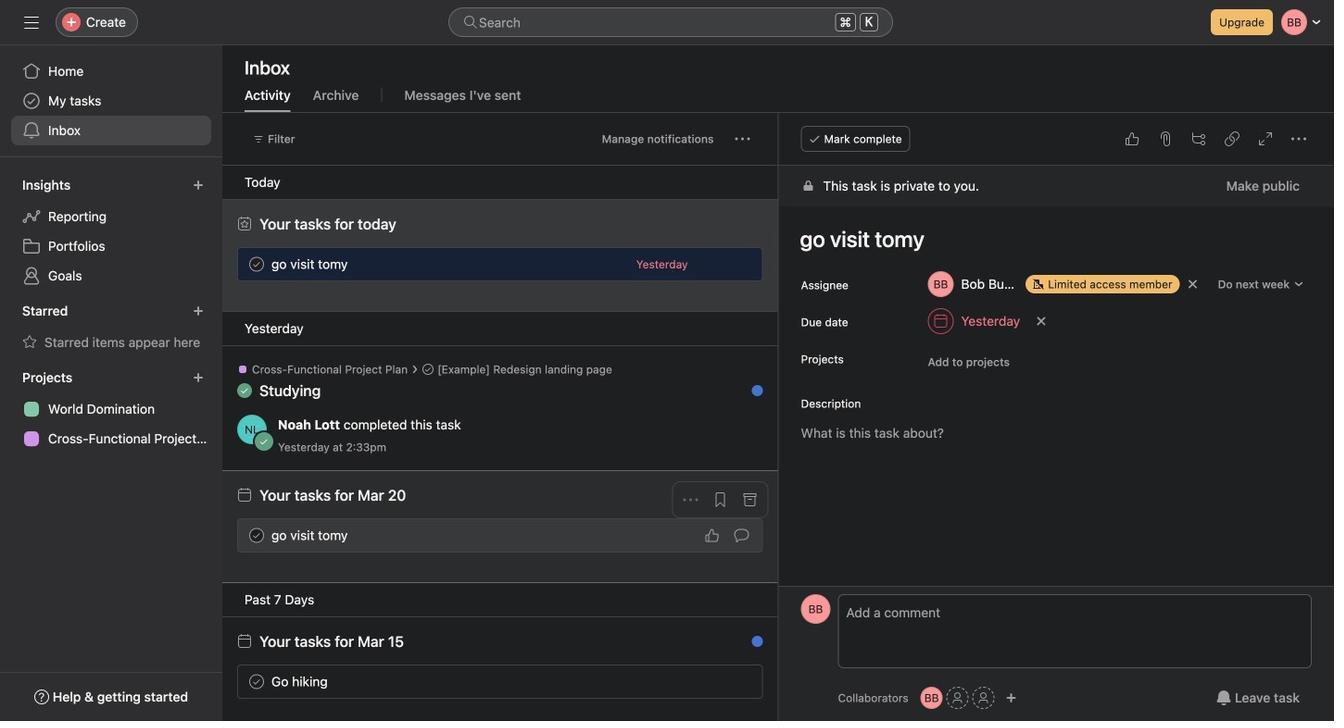 Task type: locate. For each thing, give the bounding box(es) containing it.
mark complete image down your tasks for today, task element
[[246, 253, 268, 276]]

1 mark complete image from the top
[[246, 253, 268, 276]]

your tasks for today, task element
[[259, 215, 396, 233]]

0 comments image
[[734, 257, 749, 272]]

new insights image
[[193, 180, 204, 191]]

0 horizontal spatial add or remove collaborators image
[[921, 688, 943, 710]]

0 likes. click to like this task image left 0 comments icon
[[705, 257, 719, 272]]

1 vertical spatial more actions image
[[683, 493, 698, 508]]

0 vertical spatial more actions image
[[735, 132, 750, 146]]

0 comments image
[[734, 529, 749, 543]]

1 mark complete checkbox from the top
[[246, 253, 268, 276]]

add items to starred image
[[193, 306, 204, 317]]

Search tasks, projects, and more text field
[[448, 7, 893, 37]]

0 likes. click to like this task image left attachments: add a file to this task, go visit tomy image
[[1125, 132, 1140, 146]]

your tasks for mar 20, task element
[[259, 487, 406, 505]]

mark complete checkbox down your tasks for mar 15, task element on the bottom left of page
[[246, 671, 268, 694]]

1 vertical spatial open user profile image
[[801, 595, 831, 625]]

1 horizontal spatial 0 likes. click to like this task image
[[1125, 132, 1140, 146]]

1 vertical spatial mark complete checkbox
[[246, 671, 268, 694]]

None field
[[448, 7, 893, 37]]

more actions image
[[735, 132, 750, 146], [683, 493, 698, 508]]

1 vertical spatial mark complete image
[[246, 525, 268, 547]]

0 vertical spatial mark complete checkbox
[[246, 253, 268, 276]]

0 likes. click to like this task image
[[1125, 132, 1140, 146], [705, 257, 719, 272]]

add to bookmarks image
[[713, 493, 728, 508]]

1 horizontal spatial open user profile image
[[801, 595, 831, 625]]

projects element
[[0, 361, 222, 458]]

Task Name text field
[[788, 218, 1312, 260]]

mark complete image down your tasks for mar 20, task element
[[246, 525, 268, 547]]

0 vertical spatial open user profile image
[[237, 415, 267, 445]]

Mark complete checkbox
[[246, 525, 268, 547]]

1 horizontal spatial add or remove collaborators image
[[1006, 693, 1017, 704]]

mark complete image
[[246, 253, 268, 276], [246, 525, 268, 547]]

attachments: add a file to this task, go visit tomy image
[[1158, 132, 1173, 146]]

0 horizontal spatial 0 likes. click to like this task image
[[705, 257, 719, 272]]

mark complete checkbox down your tasks for today, task element
[[246, 253, 268, 276]]

0 vertical spatial mark complete image
[[246, 253, 268, 276]]

add or remove collaborators image
[[921, 688, 943, 710], [1006, 693, 1017, 704]]

Mark complete checkbox
[[246, 253, 268, 276], [246, 671, 268, 694]]

1 horizontal spatial more actions image
[[735, 132, 750, 146]]

open user profile image
[[237, 415, 267, 445], [801, 595, 831, 625]]

main content
[[779, 166, 1334, 722]]

1 vertical spatial 0 likes. click to like this task image
[[705, 257, 719, 272]]



Task type: describe. For each thing, give the bounding box(es) containing it.
archive notification image
[[743, 493, 757, 508]]

mark complete image
[[246, 671, 268, 694]]

remove assignee image
[[1187, 279, 1199, 290]]

archive notification image
[[743, 639, 757, 654]]

0 vertical spatial 0 likes. click to like this task image
[[1125, 132, 1140, 146]]

copy task link image
[[1225, 132, 1240, 146]]

global element
[[0, 45, 222, 157]]

0 horizontal spatial open user profile image
[[237, 415, 267, 445]]

go visit tomy dialog
[[779, 113, 1334, 722]]

insights element
[[0, 169, 222, 295]]

more actions for this task image
[[1292, 132, 1306, 146]]

clear due date image
[[1036, 316, 1047, 327]]

your tasks for mar 15, task element
[[259, 633, 404, 651]]

full screen image
[[1258, 132, 1273, 146]]

2 mark complete checkbox from the top
[[246, 671, 268, 694]]

add subtask image
[[1192, 132, 1206, 146]]

hide sidebar image
[[24, 15, 39, 30]]

starred element
[[0, 295, 222, 361]]

0 horizontal spatial more actions image
[[683, 493, 698, 508]]

0 likes. click to like this task image
[[705, 529, 719, 543]]

2 mark complete image from the top
[[246, 525, 268, 547]]

new project or portfolio image
[[193, 372, 204, 384]]



Task type: vqa. For each thing, say whether or not it's contained in the screenshot.
Add task image
no



